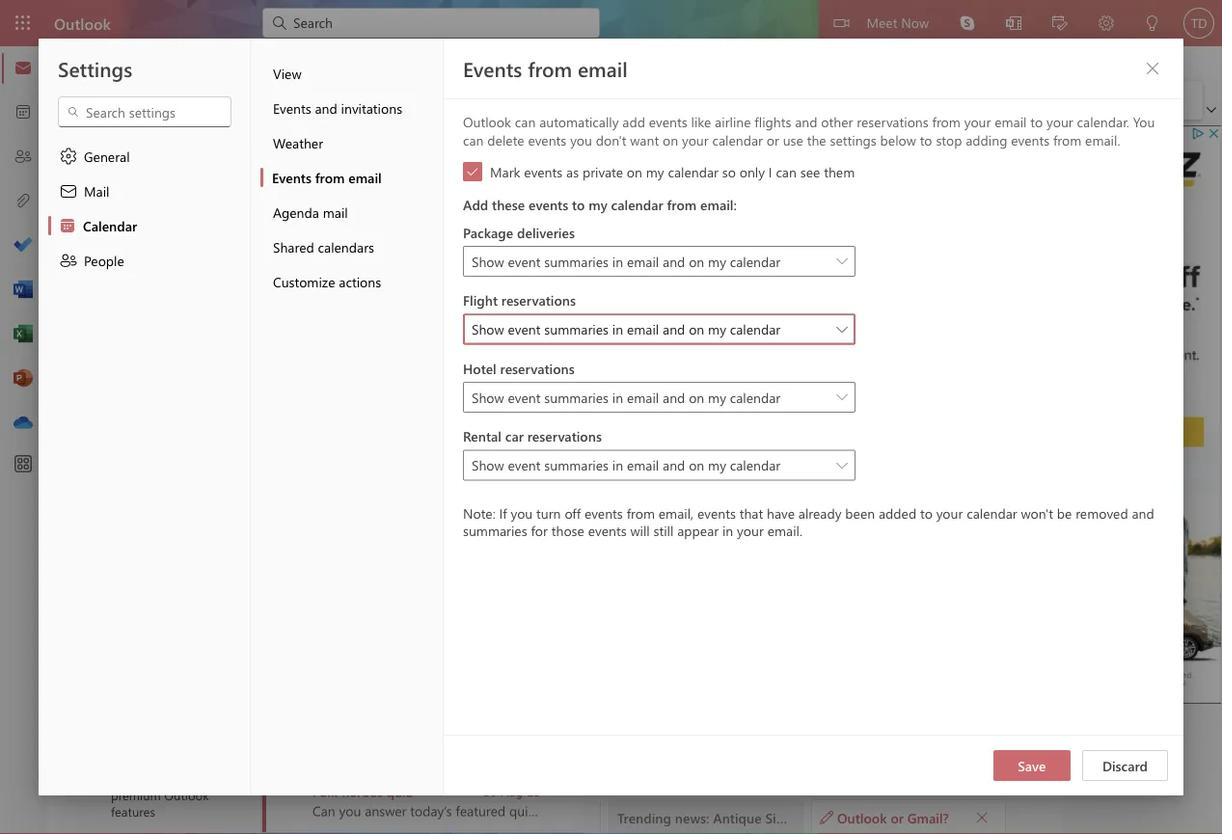 Task type: locate. For each thing, give the bounding box(es) containing it.
as down filter
[[567, 163, 579, 180]]

 for select all messages 'option'
[[279, 142, 296, 159]]

1 show event summaries in email and on my calendar from the top
[[472, 252, 781, 270]]

2 horizontal spatial or
[[909, 313, 922, 332]]

numbering image
[[729, 91, 767, 110]]

1 vertical spatial tree
[[70, 207, 226, 824]]

still
[[654, 522, 674, 540]]

shared
[[273, 238, 314, 256]]


[[280, 142, 296, 157], [280, 270, 296, 286]]

trending down updates
[[313, 513, 367, 531]]

1 vertical spatial 
[[976, 811, 989, 825]]

2 show event summaries in email and on my calendar from the top
[[472, 320, 781, 338]]

home button
[[96, 46, 161, 76]]

in for rental car reservations
[[613, 457, 624, 474]]

gmail?
[[926, 313, 973, 332], [908, 809, 950, 827]]

calendar up only
[[713, 131, 763, 149]]

want
[[631, 131, 659, 149]]

can up the  at the left top of the page
[[463, 131, 484, 149]]

mail image
[[14, 59, 33, 78]]

on
[[663, 131, 679, 149], [627, 163, 643, 180], [689, 252, 705, 270], [689, 320, 705, 338], [689, 388, 705, 406], [689, 457, 705, 474]]

temu up mail
[[313, 181, 346, 199]]

1 vertical spatial or
[[909, 313, 922, 332]]

package
[[463, 223, 514, 241]]

on for hotel reservations
[[689, 388, 705, 406]]

people image
[[14, 148, 33, 167]]

2 horizontal spatial you
[[687, 313, 711, 332]]

outlook
[[54, 13, 111, 33], [463, 113, 512, 131], [852, 313, 906, 332], [164, 787, 209, 804], [838, 809, 888, 827]]

0 vertical spatial or
[[767, 131, 780, 149]]

you right if
[[511, 504, 533, 522]]

events for events from email heading
[[463, 55, 523, 82]]

show inside the rental car reservations field
[[472, 457, 505, 474]]

more for trending news: should supreme court disqualify trump from… and more
[[729, 513, 761, 531]]

settings
[[831, 131, 877, 149]]

0 vertical spatial events from email
[[463, 55, 628, 82]]

1 trending from the top
[[313, 278, 365, 296]]

 inside events from email tab panel
[[1146, 61, 1161, 76]]

email inside package deliveries field
[[627, 252, 659, 270]]

1 tree from the top
[[70, 122, 226, 168]]

with?
[[813, 313, 849, 332]]

1 horizontal spatial as
[[779, 332, 795, 351]]

so left only
[[723, 163, 736, 180]]

actions
[[339, 273, 381, 291]]

folders tree item
[[70, 168, 226, 207]]

i right chrome in the right top of the page
[[976, 313, 980, 332]]

and inside the show event summaries in email and on my calendar "field"
[[663, 320, 686, 338]]

news: for putin
[[368, 705, 402, 723]]

email. inside outlook can automatically add events like airline flights and other reservations from your email to your calendar. you can delete events you don't want on your calendar or use the settings below to stop adding events from email.
[[1086, 131, 1121, 149]]

select a conversation checkbox containing 
[[266, 251, 313, 292]]

our
[[384, 435, 405, 453]]

0 vertical spatial as
[[567, 163, 579, 180]]

from inside note: if you turn off events from email, events that have already been added to your calendar won't be removed and summaries for those events will still appear in your email.
[[627, 504, 655, 522]]

calendar up way
[[730, 320, 781, 338]]

trending
[[313, 278, 365, 296], [313, 513, 367, 531], [313, 705, 365, 723]]

options
[[601, 52, 648, 70]]

show event summaries in email and on my calendar down hey
[[472, 320, 781, 338]]

from down 
[[1054, 131, 1082, 149]]

shared calendars button
[[261, 230, 443, 264]]

0 vertical spatial you
[[571, 131, 593, 149]]

event for flight
[[508, 320, 541, 338]]

antique
[[405, 278, 452, 296]]

1 vertical spatial gmail?
[[908, 809, 950, 827]]

document
[[0, 0, 1223, 835]]

2 show from the top
[[472, 320, 505, 338]]

china…
[[619, 705, 663, 723]]

0 horizontal spatial  button
[[969, 805, 996, 832]]

1 horizontal spatial for
[[668, 351, 686, 370]]

to up way
[[756, 313, 770, 332]]

 button inside folders tree item
[[80, 168, 113, 204]]

draw
[[540, 52, 571, 70]]

event inside package deliveries field
[[508, 252, 541, 270]]

select a conversation checkbox for trending news: antique singer sewing machine values & what… and more
[[266, 251, 313, 292]]

events up "t" in the left of the page
[[272, 168, 312, 186]]

chrome
[[915, 332, 967, 351]]

on inside "field"
[[689, 320, 705, 338]]

draw button
[[525, 46, 585, 76]]

1 vertical spatial more
[[729, 513, 761, 531]]

1 horizontal spatial quiz
[[438, 357, 463, 375]]

to button
[[620, 191, 680, 222]]

1 horizontal spatial 
[[1146, 61, 1161, 76]]

in for hotel reservations
[[613, 388, 624, 406]]

event down hotel reservations
[[508, 388, 541, 406]]

0 vertical spatial news:
[[368, 278, 402, 296]]

 button for basic text 'group'
[[309, 87, 324, 114]]

quiz left hotel
[[438, 357, 463, 375]]

calendar inside package deliveries field
[[730, 252, 781, 270]]

0 vertical spatial more
[[726, 278, 757, 296]]

invitations
[[341, 99, 403, 117]]

my up the appear
[[709, 457, 727, 474]]

on right do
[[689, 320, 705, 338]]

for left using
[[668, 351, 686, 370]]

trending for trending news: antique singer sewing machine values & what… and more
[[313, 278, 365, 296]]

0 horizontal spatial for
[[531, 522, 548, 540]]

prefer up way
[[714, 313, 753, 332]]

0 horizontal spatial it
[[728, 351, 737, 370]]

0 horizontal spatial i
[[769, 163, 773, 180]]

1 horizontal spatial i
[[976, 313, 980, 332]]

legendary monsters quiz
[[313, 357, 463, 375]]


[[115, 255, 134, 274]]

to left "hear"
[[672, 370, 686, 388]]

in for flight reservations
[[613, 320, 624, 338]]

on up what…
[[689, 252, 705, 270]]

13-sep-23
[[487, 358, 541, 374]]

show event summaries in email and on my calendar down test
[[472, 457, 781, 474]]

more for trending news: putin powerless to complain about china… and more
[[692, 705, 724, 723]]

message list section
[[263, 124, 761, 835]]

add
[[623, 113, 646, 131]]

0 vertical spatial so
[[723, 163, 736, 180]]

1  from the top
[[280, 142, 296, 157]]

sep- for should
[[504, 514, 528, 530]]

0 vertical spatial  button
[[1138, 53, 1169, 84]]

my for rental car reservations
[[709, 457, 727, 474]]

outlook right with?
[[852, 313, 906, 332]]

2  from the top
[[279, 270, 296, 288]]

email up easier.
[[773, 313, 810, 332]]

1 horizontal spatial you
[[571, 131, 593, 149]]

1 vertical spatial 
[[279, 270, 296, 288]]

0 vertical spatial temu
[[313, 181, 346, 199]]

added
[[879, 504, 917, 522]]

application
[[0, 0, 1223, 835]]

email up the '' on the right
[[995, 113, 1027, 131]]

1 horizontal spatial email.
[[1086, 131, 1121, 149]]

 button down save button on the bottom right
[[969, 805, 996, 832]]

and up email,
[[663, 457, 686, 474]]

quiz
[[438, 357, 463, 375], [387, 783, 412, 801]]

can
[[515, 113, 536, 131], [463, 131, 484, 149], [776, 163, 797, 180]]

 button
[[898, 141, 946, 172]]

2 tree from the top
[[70, 207, 226, 824]]

or right 
[[891, 809, 904, 827]]

0 vertical spatial trending
[[313, 278, 365, 296]]

show for flight
[[472, 320, 505, 338]]

events
[[649, 113, 688, 131], [528, 131, 567, 149], [1012, 131, 1050, 149], [524, 163, 563, 180], [529, 196, 569, 214], [585, 504, 623, 522], [698, 504, 736, 522], [588, 522, 627, 540]]

 left 
[[372, 95, 383, 106]]


[[66, 54, 86, 74]]

in inside the hotel reservations field
[[613, 388, 624, 406]]

 for select a conversation option containing 
[[279, 270, 296, 288]]

folk
[[313, 783, 338, 801]]

events from email down inbox
[[272, 168, 382, 186]]

below
[[881, 131, 917, 149]]

dialog
[[0, 0, 1223, 835]]

 inside select a conversation option
[[279, 270, 296, 288]]

automatically
[[540, 113, 619, 131]]

bullets image
[[690, 91, 729, 110]]

outlook down the 
[[463, 113, 512, 131]]

show event summaries in email and on my calendar inside the rental car reservations field
[[472, 457, 781, 474]]

temu for temu clearance only today - insanely low prices
[[313, 200, 346, 218]]

 inside select all messages 'option'
[[279, 142, 296, 159]]

in inside package deliveries field
[[613, 252, 624, 270]]

1 horizontal spatial 
[[311, 95, 322, 106]]

summaries inside the hotel reservations field
[[545, 388, 609, 406]]

in
[[613, 252, 624, 270], [613, 320, 624, 338], [613, 388, 624, 406], [613, 457, 624, 474], [723, 522, 734, 540]]

my inside the hotel reservations field
[[709, 388, 727, 406]]

4 show from the top
[[472, 457, 505, 474]]

show inside "field"
[[472, 320, 505, 338]]

on right 'want'
[[663, 131, 679, 149]]

outlook up  on the left
[[54, 13, 111, 33]]

word image
[[14, 281, 33, 300]]

mark events as private on my calendar so only i can see them
[[490, 163, 855, 180]]

temu up shared calendars
[[313, 200, 346, 218]]

1 vertical spatial for
[[531, 522, 548, 540]]

show down hotel
[[472, 388, 505, 406]]

trending for trending news: should supreme court disqualify trump from… and more
[[313, 513, 367, 531]]

more down add a subject 'text field'
[[726, 278, 757, 296]]

customize actions
[[273, 273, 381, 291]]

from down inbox
[[315, 168, 345, 186]]

discard
[[1103, 757, 1149, 775]]

2 temu from the top
[[313, 200, 346, 218]]

event inside "field"
[[508, 320, 541, 338]]

so right chrome in the right top of the page
[[970, 332, 986, 351]]

it left way
[[728, 351, 737, 370]]

1 vertical spatial trending
[[313, 513, 367, 531]]

0 vertical spatial quiz
[[438, 357, 463, 375]]

updates to our terms of use 08-sep-23
[[313, 435, 541, 453]]

show event summaries in email and on my calendar up test
[[472, 388, 781, 406]]

calendar inside "field"
[[730, 320, 781, 338]]

more apps image
[[14, 456, 33, 475]]

event inside the hotel reservations field
[[508, 388, 541, 406]]

trending for trending news: putin powerless to complain about china… and more
[[313, 705, 365, 723]]

show event summaries in email and on my calendar for hotel reservations
[[472, 388, 781, 406]]

email down test
[[627, 457, 659, 474]]

summaries inside the show event summaries in email and on my calendar "field"
[[545, 320, 609, 338]]

include group
[[908, 81, 1050, 120]]

show inside the hotel reservations field
[[472, 388, 505, 406]]

3 show event summaries in email and on my calendar from the top
[[472, 388, 781, 406]]

t
[[283, 191, 291, 208]]

2 event from the top
[[508, 320, 541, 338]]

1 temu from the top
[[313, 181, 346, 199]]

2 horizontal spatial 
[[372, 95, 383, 106]]

3 event from the top
[[508, 388, 541, 406]]

events inside tab panel
[[463, 55, 523, 82]]

1 select a conversation checkbox from the top
[[266, 251, 313, 292]]

0 vertical spatial gmail?
[[926, 313, 973, 332]]

use inside message list list box
[[463, 435, 484, 453]]

so inside the hey mike, which do you prefer to email with? outlook or gmail? i personally prefer gmail as it is connected to chrome so it makes for using it way easier. excited to hear back from you! sincerely, test
[[970, 332, 986, 351]]

use right of
[[463, 435, 484, 453]]

email inside the rental car reservations field
[[627, 457, 659, 474]]

show event summaries in email and on my calendar inside the show event summaries in email and on my calendar "field"
[[472, 320, 781, 338]]

discard button
[[1083, 751, 1169, 782]]

your down 
[[1047, 113, 1074, 131]]

1 vertical spatial use
[[463, 435, 484, 453]]

my inside the rental car reservations field
[[709, 457, 727, 474]]

adding
[[966, 131, 1008, 149]]

microsoft bing
[[313, 259, 400, 277]]

 button for folders tree item
[[80, 168, 113, 204]]

1 horizontal spatial so
[[970, 332, 986, 351]]

note: if you turn off events from email, events that have already been added to your calendar won't be removed and summaries for those events will still appear in your email.
[[463, 504, 1155, 540]]

news: left should
[[370, 513, 405, 531]]

as
[[567, 163, 579, 180], [779, 332, 795, 351]]

0 vertical spatial select a conversation checkbox
[[266, 251, 313, 292]]

show event summaries in email and on my calendar inside the hotel reservations field
[[472, 388, 781, 406]]

2 vertical spatial trending
[[313, 705, 365, 723]]

4 event from the top
[[508, 457, 541, 474]]

Add a subject text field
[[609, 239, 885, 270]]

on right the private
[[627, 163, 643, 180]]

calendar down mike@example.com button
[[730, 252, 781, 270]]

Hotel reservations field
[[463, 382, 856, 414]]

email. inside note: if you turn off events from email, events that have already been added to your calendar won't be removed and summaries for those events will still appear in your email.
[[768, 522, 803, 540]]

email inside outlook can automatically add events like airline flights and other reservations from your email to your calendar. you can delete events you don't want on your calendar or use the settings below to stop adding events from email.
[[995, 113, 1027, 131]]

events down the view
[[273, 99, 311, 117]]

summaries for package deliveries
[[545, 252, 609, 270]]

as left is
[[779, 332, 795, 351]]

news:
[[368, 278, 402, 296], [370, 513, 405, 531], [368, 705, 402, 723]]

monsters
[[379, 357, 434, 375]]

2 horizontal spatial it
[[989, 332, 997, 351]]

shared calendars
[[273, 238, 375, 256]]

format text
[[441, 52, 509, 70]]

outlook right "premium"
[[164, 787, 209, 804]]

show event summaries in email and on my calendar inside package deliveries field
[[472, 252, 781, 270]]

and inside the hotel reservations field
[[663, 388, 686, 406]]

2 vertical spatial news:
[[368, 705, 402, 723]]

23 for trending news: should supreme court disqualify trump from… and more
[[528, 514, 541, 530]]

settings heading
[[58, 55, 132, 82]]

dialog containing settings
[[0, 0, 1223, 835]]

events from email button
[[261, 160, 443, 195]]

calendar inside the hotel reservations field
[[730, 388, 781, 406]]

or right connected
[[909, 313, 922, 332]]

 inside folders tree item
[[90, 178, 105, 194]]

in left that
[[723, 522, 734, 540]]

from left you!
[[758, 370, 789, 388]]

and inside the rental car reservations field
[[663, 457, 686, 474]]

1  from the top
[[279, 142, 296, 159]]

machine
[[544, 278, 595, 296]]

in inside note: if you turn off events from email, events that have already been added to your calendar won't be removed and summaries for those events will still appear in your email.
[[723, 522, 734, 540]]

to left complain
[[502, 705, 514, 723]]

my down 'want'
[[646, 163, 665, 180]]

events from email tab panel
[[444, 39, 1184, 796]]

0 horizontal spatial email.
[[768, 522, 803, 540]]

0 horizontal spatial 
[[90, 178, 105, 194]]

show for rental
[[472, 457, 505, 474]]

summaries inside package deliveries field
[[545, 252, 609, 270]]

in down hey
[[613, 320, 624, 338]]

show event summaries in email and on my calendar
[[472, 252, 781, 270], [472, 320, 781, 338], [472, 388, 781, 406], [472, 457, 781, 474]]

0 horizontal spatial use
[[463, 435, 484, 453]]

calendar up that
[[730, 457, 781, 474]]

events right adding
[[1012, 131, 1050, 149]]

3 trending from the top
[[313, 705, 365, 723]]

premium outlook features
[[111, 787, 209, 821]]

calendar down the private
[[612, 196, 664, 214]]

tab list
[[96, 46, 663, 76]]

0 vertical spatial email.
[[1086, 131, 1121, 149]]

and inside events and invitations button
[[315, 99, 338, 117]]

1 vertical spatial i
[[976, 313, 980, 332]]

my down email:
[[709, 252, 727, 270]]

4 show event summaries in email and on my calendar from the top
[[472, 457, 781, 474]]

and right from…
[[702, 513, 725, 531]]

23 for trending news: antique singer sewing machine values & what… and more
[[528, 280, 541, 295]]

0 horizontal spatial events from email
[[272, 168, 382, 186]]

0 horizontal spatial  button
[[80, 168, 113, 204]]

1 horizontal spatial or
[[891, 809, 904, 827]]

select a conversation checkbox for folk heroes quiz
[[266, 756, 313, 797]]

news: for should
[[370, 513, 405, 531]]

2 trending from the top
[[313, 513, 367, 531]]

2  from the top
[[280, 270, 296, 286]]

to up  button
[[1031, 113, 1044, 131]]

weather button
[[261, 125, 443, 160]]

To text field
[[689, 194, 973, 221]]

be
[[1058, 504, 1073, 522]]

it left is
[[798, 332, 806, 351]]


[[59, 181, 78, 201]]

0 horizontal spatial as
[[567, 163, 579, 180]]

you
[[571, 131, 593, 149], [687, 313, 711, 332], [511, 504, 533, 522]]

3 show from the top
[[472, 388, 505, 406]]

1 horizontal spatial  button
[[309, 87, 324, 114]]

or inside outlook can automatically add events like airline flights and other reservations from your email to your calendar. you can delete events you don't want on your calendar or use the settings below to stop adding events from email.
[[767, 131, 780, 149]]

08-
[[486, 436, 504, 452]]

1 vertical spatial 
[[280, 270, 296, 286]]

calendar inside outlook can automatically add events like airline flights and other reservations from your email to your calendar. you can delete events you don't want on your calendar or use the settings below to stop adding events from email.
[[713, 131, 763, 149]]

2 vertical spatial you
[[511, 504, 533, 522]]

document containing settings
[[0, 0, 1223, 835]]

on down using
[[689, 388, 705, 406]]

settings
[[58, 55, 132, 82]]

for inside note: if you turn off events from email, events that have already been added to your calendar won't be removed and summaries for those events will still appear in your email.
[[531, 522, 548, 540]]

0 horizontal spatial 
[[976, 811, 989, 825]]

in inside the rental car reservations field
[[613, 457, 624, 474]]

email up & at the right top of page
[[627, 252, 659, 270]]

and inside note: if you turn off events from email, events that have already been added to your calendar won't be removed and summaries for those events will still appear in your email.
[[1133, 504, 1155, 522]]

0 vertical spatial 
[[280, 142, 296, 157]]

event up "sewing"
[[508, 252, 541, 270]]

2 select a conversation checkbox from the top
[[266, 756, 313, 797]]

to down the private
[[572, 196, 585, 214]]

legendary
[[313, 357, 375, 375]]

show up "14-"
[[472, 252, 505, 270]]

airline
[[715, 113, 751, 131]]

0 vertical spatial 
[[1146, 61, 1161, 76]]

0 vertical spatial use
[[783, 131, 804, 149]]

show
[[472, 252, 505, 270], [472, 320, 505, 338], [472, 388, 505, 406], [472, 457, 505, 474]]

my inside package deliveries field
[[709, 252, 727, 270]]

2 vertical spatial or
[[891, 809, 904, 827]]

1 vertical spatial as
[[779, 332, 795, 351]]

0 horizontal spatial you
[[511, 504, 533, 522]]

2 vertical spatial more
[[692, 705, 724, 723]]

sep- for quiz
[[504, 358, 528, 374]]

1 vertical spatial so
[[970, 332, 986, 351]]

1 vertical spatial events from email
[[272, 168, 382, 186]]

message list list box
[[263, 172, 761, 835]]


[[904, 149, 920, 164]]

email. right that
[[768, 522, 803, 540]]

events left that
[[698, 504, 736, 522]]

 button right 
[[80, 168, 113, 204]]

email. down tags group
[[1086, 131, 1121, 149]]

0 horizontal spatial quiz
[[387, 783, 412, 801]]

0 vertical spatial events
[[463, 55, 523, 82]]

text
[[487, 52, 509, 70]]

calendar
[[83, 217, 137, 235]]

you inside outlook can automatically add events like airline flights and other reservations from your email to your calendar. you can delete events you don't want on your calendar or use the settings below to stop adding events from email.
[[571, 131, 593, 149]]

and up what…
[[663, 252, 686, 270]]

1 show from the top
[[472, 252, 505, 270]]

my inside "field"
[[709, 320, 727, 338]]

0 vertical spatial for
[[668, 351, 686, 370]]


[[59, 147, 78, 166]]

more right china… at bottom right
[[692, 705, 724, 723]]

news: left putin
[[368, 705, 402, 723]]

Select a conversation checkbox
[[266, 251, 313, 292], [266, 756, 313, 797]]

 right 
[[90, 178, 105, 194]]

use left 'the'
[[783, 131, 804, 149]]

as inside events from email element
[[567, 163, 579, 180]]

0 horizontal spatial or
[[767, 131, 780, 149]]

should
[[409, 513, 451, 531]]

and down mike,
[[663, 320, 686, 338]]

1 vertical spatial you
[[687, 313, 711, 332]]

i inside tab panel
[[769, 163, 773, 180]]

outlook inside the hey mike, which do you prefer to email with? outlook or gmail? i personally prefer gmail as it is connected to chrome so it makes for using it way easier. excited to hear back from you! sincerely, test
[[852, 313, 906, 332]]

1 vertical spatial news:
[[370, 513, 405, 531]]

is
[[810, 332, 821, 351]]

my down the private
[[589, 196, 608, 214]]

 for right  button
[[1146, 61, 1161, 76]]

events up the 
[[463, 55, 523, 82]]

basic text group
[[201, 81, 844, 120]]

use inside outlook can automatically add events like airline flights and other reservations from your email to your calendar. you can delete events you don't want on your calendar or use the settings below to stop adding events from email.
[[783, 131, 804, 149]]

can left see
[[776, 163, 797, 180]]

quiz right heroes
[[387, 783, 412, 801]]

1 vertical spatial quiz
[[387, 783, 412, 801]]

note:
[[463, 504, 496, 522]]

won't
[[1022, 504, 1054, 522]]

premium
[[111, 787, 161, 804]]

values
[[599, 278, 637, 296]]

 button
[[509, 85, 547, 116]]

1 event from the top
[[508, 252, 541, 270]]

1 vertical spatial select a conversation checkbox
[[266, 756, 313, 797]]


[[58, 216, 77, 236]]

show inside package deliveries field
[[472, 252, 505, 270]]

summaries inside the rental car reservations field
[[545, 457, 609, 474]]

tree
[[70, 122, 226, 168], [70, 207, 226, 824]]

show event summaries in email and on my calendar for rental car reservations
[[472, 457, 781, 474]]

trending up the folk
[[313, 705, 365, 723]]

event down flight reservations
[[508, 320, 541, 338]]

email:
[[701, 196, 737, 214]]

from left email,
[[627, 504, 655, 522]]

1 horizontal spatial events from email
[[463, 55, 628, 82]]

23 for folk heroes quiz
[[528, 785, 541, 800]]

event inside the rental car reservations field
[[508, 457, 541, 474]]

1 vertical spatial temu
[[313, 200, 346, 218]]

premium outlook features button
[[70, 744, 262, 835]]

0 horizontal spatial so
[[723, 163, 736, 180]]

1 horizontal spatial use
[[783, 131, 804, 149]]

30-
[[484, 785, 501, 800]]

outlook banner
[[0, 0, 1223, 46]]

in up values
[[613, 252, 624, 270]]

on inside package deliveries field
[[689, 252, 705, 270]]

events right delete
[[528, 131, 567, 149]]


[[652, 91, 671, 110]]

email inside the hotel reservations field
[[627, 388, 659, 406]]

1 vertical spatial email.
[[768, 522, 803, 540]]

 left inbox
[[280, 142, 296, 157]]

message
[[292, 52, 346, 70]]

email down hey
[[627, 320, 659, 338]]

in inside "field"
[[613, 320, 624, 338]]

0 vertical spatial i
[[769, 163, 773, 180]]

sep- for antique
[[504, 280, 528, 295]]

to inside note: if you turn off events from email, events that have already been added to your calendar won't be removed and summaries for those events will still appear in your email.
[[921, 504, 933, 522]]

other
[[822, 113, 854, 131]]

1 vertical spatial  button
[[969, 805, 996, 832]]

mike@example.com button
[[691, 194, 838, 217]]

or inside the hey mike, which do you prefer to email with? outlook or gmail? i personally prefer gmail as it is connected to chrome so it makes for using it way easier. excited to hear back from you! sincerely, test
[[909, 313, 922, 332]]

onedrive image
[[14, 414, 33, 433]]

0 vertical spatial 
[[279, 142, 296, 159]]

on inside outlook can automatically add events like airline flights and other reservations from your email to your calendar. you can delete events you don't want on your calendar or use the settings below to stop adding events from email.
[[663, 131, 679, 149]]

1 vertical spatial events
[[273, 99, 311, 117]]


[[834, 15, 850, 31]]

0 vertical spatial tree
[[70, 122, 226, 168]]

events from email inside tab panel
[[463, 55, 628, 82]]

 button
[[309, 87, 324, 114], [370, 87, 385, 114], [80, 168, 113, 204]]

 inside reading pane main content
[[976, 811, 989, 825]]

outlook inside outlook can automatically add events like airline flights and other reservations from your email to your calendar. you can delete events you don't want on your calendar or use the settings below to stop adding events from email.
[[463, 113, 512, 131]]



Task type: vqa. For each thing, say whether or not it's contained in the screenshot.
with
no



Task type: describe. For each thing, give the bounding box(es) containing it.
tags group
[[1059, 81, 1136, 120]]


[[1068, 91, 1088, 110]]


[[957, 149, 973, 164]]

0 horizontal spatial can
[[463, 131, 484, 149]]

in for package deliveries
[[613, 252, 624, 270]]

your up mark events as private on my calendar so only i can see them
[[682, 131, 709, 149]]

and inside package deliveries field
[[663, 252, 686, 270]]

have
[[767, 504, 795, 522]]

 filter
[[518, 142, 573, 161]]

your left have
[[738, 522, 764, 540]]

application containing settings
[[0, 0, 1223, 835]]

email inside events from email button
[[349, 168, 382, 186]]

events down 
[[649, 113, 688, 131]]

rental
[[463, 428, 502, 445]]

low
[[548, 200, 573, 218]]

quiz for legendary monsters quiz
[[438, 357, 463, 375]]

powerpoint image
[[14, 370, 33, 389]]

view button
[[261, 56, 443, 91]]


[[402, 91, 422, 110]]

show for hotel
[[472, 388, 505, 406]]

excel image
[[14, 325, 33, 345]]

hear
[[689, 370, 719, 388]]

events from email element
[[463, 113, 1165, 554]]

temu clearance only today - insanely low prices
[[313, 200, 613, 218]]

meet
[[867, 13, 898, 31]]

event for hotel
[[508, 388, 541, 406]]

now
[[902, 13, 929, 31]]

&
[[640, 278, 651, 296]]

my for package deliveries
[[709, 252, 727, 270]]

Flight reservations field
[[463, 314, 856, 346]]

using
[[689, 351, 725, 370]]

them
[[824, 163, 855, 180]]

2 horizontal spatial can
[[776, 163, 797, 180]]

Message body, press Alt+F10 to exit text field
[[621, 294, 1033, 563]]

tree containing 
[[70, 207, 226, 824]]

 inside select all messages 'option'
[[280, 142, 296, 157]]

Search settings search field
[[80, 102, 211, 122]]

 button
[[946, 141, 985, 172]]

easier.
[[769, 351, 813, 370]]

on for package deliveries
[[689, 252, 705, 270]]

Select all messages checkbox
[[274, 137, 301, 164]]

2 horizontal spatial  button
[[370, 87, 385, 114]]

terms
[[408, 435, 443, 453]]

removed
[[1076, 504, 1129, 522]]

gmail? inside the hey mike, which do you prefer to email with? outlook or gmail? i personally prefer gmail as it is connected to chrome so it makes for using it way easier. excited to hear back from you! sincerely, test
[[926, 313, 973, 332]]

back
[[722, 370, 755, 388]]

30-aug-23
[[484, 785, 541, 800]]

package deliveries
[[463, 223, 575, 241]]

quiz for folk heroes quiz
[[387, 783, 412, 801]]

save
[[1018, 757, 1047, 775]]

way
[[740, 351, 766, 370]]

summaries for flight reservations
[[545, 320, 609, 338]]

like
[[692, 113, 712, 131]]

calendar inside the rental car reservations field
[[730, 457, 781, 474]]

 outlook or gmail?
[[820, 809, 950, 827]]

hey mike, which do you prefer to email with? outlook or gmail? i personally prefer gmail as it is connected to chrome so it makes for using it way easier. excited to hear back from you! sincerely, test
[[621, 294, 997, 429]]

outlook inside premium outlook features
[[164, 787, 209, 804]]

home
[[111, 52, 147, 70]]

events left will
[[588, 522, 627, 540]]

general
[[84, 147, 130, 165]]

 for basic text 'group''s  button
[[311, 95, 322, 106]]

email inside the hey mike, which do you prefer to email with? outlook or gmail? i personally prefer gmail as it is connected to chrome so it makes for using it way easier. excited to hear back from you! sincerely, test
[[773, 313, 810, 332]]

 button
[[470, 85, 509, 116]]

email inside the show event summaries in email and on my calendar "field"
[[627, 320, 659, 338]]

 button
[[431, 85, 470, 116]]

for inside the hey mike, which do you prefer to email with? outlook or gmail? i personally prefer gmail as it is connected to chrome so it makes for using it way easier. excited to hear back from you! sincerely, test
[[668, 351, 686, 370]]

hotel
[[463, 360, 497, 377]]

files image
[[14, 192, 33, 211]]

trump
[[615, 513, 654, 531]]

prefer up "hear"
[[693, 332, 733, 351]]

message button
[[278, 46, 361, 76]]

email,
[[659, 504, 694, 522]]

format text button
[[426, 46, 523, 76]]

so inside events from email element
[[723, 163, 736, 180]]

summaries inside note: if you turn off events from email, events that have already been added to your calendar won't be removed and summaries for those events will still appear in your email.
[[463, 522, 528, 540]]

mike@example.com
[[696, 195, 816, 213]]

appear
[[678, 522, 719, 540]]

about
[[578, 705, 615, 723]]

trending news: putin powerless to complain about china… and more
[[313, 705, 724, 723]]

tab list containing home
[[96, 46, 663, 76]]

summaries for hotel reservations
[[545, 388, 609, 406]]

to left chrome in the right top of the page
[[899, 332, 912, 351]]

reading pane main content
[[601, 121, 1064, 835]]

07-
[[486, 514, 504, 530]]

from up 
[[933, 113, 961, 131]]

already
[[799, 504, 842, 522]]

show event summaries in email and on my calendar for flight reservations
[[472, 320, 781, 338]]

from right to
[[667, 196, 697, 214]]

sep- inside updates to our terms of use 08-sep-23
[[504, 436, 528, 452]]

clearance
[[350, 200, 409, 218]]

to right 
[[921, 131, 933, 149]]


[[59, 251, 78, 270]]

save button
[[994, 751, 1071, 782]]

as inside the hey mike, which do you prefer to email with? outlook or gmail? i personally prefer gmail as it is connected to chrome so it makes for using it way easier. excited to hear back from you! sincerely, test
[[779, 332, 795, 351]]


[[466, 165, 480, 179]]

trending news: should supreme court disqualify trump from… and more
[[313, 513, 761, 531]]

 button
[[153, 85, 192, 116]]

event for rental
[[508, 457, 541, 474]]

my for hotel reservations
[[709, 388, 727, 406]]

calendar image
[[14, 103, 33, 123]]

do
[[666, 313, 684, 332]]

updates
[[313, 435, 363, 453]]

settings tab list
[[39, 39, 251, 796]]


[[480, 91, 499, 110]]

only
[[740, 163, 765, 180]]

1 horizontal spatial  button
[[1138, 53, 1169, 84]]

 for  button to the bottom
[[976, 811, 989, 825]]

calendar up email:
[[668, 163, 719, 180]]

turn
[[537, 504, 561, 522]]

events for events and invitations button
[[273, 99, 311, 117]]

news: for antique
[[368, 278, 402, 296]]

 for  button inside the folders tree item
[[90, 178, 105, 194]]

calendar.
[[1078, 113, 1130, 131]]

event for package
[[508, 252, 541, 270]]

hey
[[621, 294, 647, 313]]

makes
[[621, 351, 665, 370]]

show for package
[[472, 252, 505, 270]]

on for rental car reservations
[[689, 457, 705, 474]]

mail
[[84, 182, 110, 200]]

Rental car reservations field
[[463, 450, 856, 482]]

from inside the hey mike, which do you prefer to email with? outlook or gmail? i personally prefer gmail as it is connected to chrome so it makes for using it way easier. excited to hear back from you! sincerely, test
[[758, 370, 789, 388]]

events and invitations
[[273, 99, 403, 117]]

events from email heading
[[463, 55, 628, 82]]

putin
[[405, 705, 436, 723]]


[[67, 105, 80, 119]]

people
[[84, 251, 124, 269]]

off
[[565, 504, 581, 522]]

prices
[[577, 200, 613, 218]]

clipboard group
[[59, 81, 192, 120]]

filter
[[544, 142, 573, 160]]

email down outlook banner
[[578, 55, 628, 82]]

connected
[[824, 332, 895, 351]]


[[1006, 149, 1021, 164]]

you inside the hey mike, which do you prefer to email with? outlook or gmail? i personally prefer gmail as it is connected to chrome so it makes for using it way easier. excited to hear back from you! sincerely, test
[[687, 313, 711, 332]]


[[820, 811, 834, 825]]

calendar inside note: if you turn off events from email, events that have already been added to your calendar won't be removed and summaries for those events will still appear in your email.
[[967, 504, 1018, 522]]

events down  filter
[[524, 163, 563, 180]]

from inside button
[[315, 168, 345, 186]]

outlook right 
[[838, 809, 888, 827]]

summaries for rental car reservations
[[545, 457, 609, 474]]

reservations inside outlook can automatically add events like airline flights and other reservations from your email to your calendar. you can delete events you don't want on your calendar or use the settings below to stop adding events from email.
[[857, 113, 929, 131]]

23 for legendary monsters quiz
[[528, 358, 541, 374]]

to do image
[[14, 236, 33, 256]]

heroes
[[342, 783, 383, 801]]

singer
[[456, 278, 494, 296]]

customize actions button
[[261, 264, 443, 299]]

what…
[[655, 278, 696, 296]]

temu image
[[272, 184, 303, 215]]

left-rail-appbar navigation
[[4, 46, 42, 446]]

customize
[[273, 273, 335, 291]]

1 horizontal spatial can
[[515, 113, 536, 131]]

2 vertical spatial events
[[272, 168, 312, 186]]

 button
[[994, 141, 1033, 172]]

23 inside updates to our terms of use 08-sep-23
[[528, 436, 541, 452]]

1 horizontal spatial it
[[798, 332, 806, 351]]

from up  button
[[528, 55, 573, 82]]

 button
[[1097, 85, 1136, 116]]

Package deliveries field
[[463, 246, 856, 278]]

and right what…
[[700, 278, 723, 296]]

personally
[[621, 332, 690, 351]]

 for  button to the right
[[372, 95, 383, 106]]

my for flight reservations
[[709, 320, 727, 338]]

to left our
[[367, 435, 380, 453]]

show event summaries in email and on my calendar for package deliveries
[[472, 252, 781, 270]]

events from email inside button
[[272, 168, 382, 186]]

 inside message list list box
[[280, 270, 296, 286]]

deliveries
[[517, 223, 575, 241]]

 button
[[57, 47, 96, 80]]

and inside outlook can automatically add events like airline flights and other reservations from your email to your calendar. you can delete events you don't want on your calendar or use the settings below to stop adding events from email.
[[796, 113, 818, 131]]

outlook inside outlook banner
[[54, 13, 111, 33]]

you inside note: if you turn off events from email, events that have already been added to your calendar won't be removed and summaries for those events will still appear in your email.
[[511, 504, 533, 522]]

you!
[[792, 370, 821, 388]]

13-
[[487, 358, 504, 374]]

events right the off
[[585, 504, 623, 522]]

aug-
[[501, 785, 528, 800]]

on for flight reservations
[[689, 320, 705, 338]]

that
[[740, 504, 764, 522]]

events up deliveries
[[529, 196, 569, 214]]

your right the added
[[937, 504, 964, 522]]

your right stop
[[965, 113, 992, 131]]

events and invitations button
[[261, 91, 443, 125]]

temu for temu
[[313, 181, 346, 199]]

and right china… at bottom right
[[666, 705, 689, 723]]

stop
[[937, 131, 963, 149]]

i inside the hey mike, which do you prefer to email with? outlook or gmail? i personally prefer gmail as it is connected to chrome so it makes for using it way easier. excited to hear back from you! sincerely, test
[[976, 313, 980, 332]]



